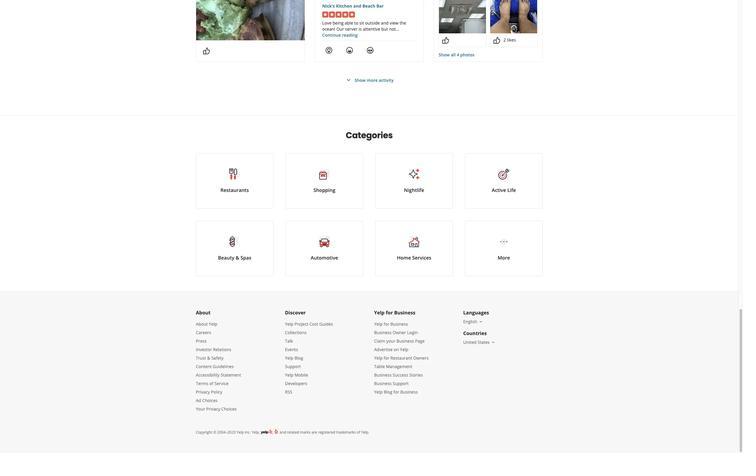 Task type: describe. For each thing, give the bounding box(es) containing it.
about for about yelp careers press investor relations trust & safety content guidelines accessibility statement terms of service privacy policy ad choices your privacy choices
[[196, 321, 208, 327]]

& inside category navigation section navigation
[[236, 255, 239, 261]]

careers
[[196, 330, 211, 336]]

on
[[394, 347, 399, 353]]

guides
[[320, 321, 333, 327]]

2
[[504, 37, 506, 43]]

developers
[[285, 381, 308, 387]]

yelp right on
[[400, 347, 409, 353]]

bar
[[377, 3, 384, 9]]

continue reading
[[323, 32, 358, 38]]

careers link
[[196, 330, 211, 336]]

yelp for business
[[374, 309, 416, 316]]

yelp inside about yelp careers press investor relations trust & safety content guidelines accessibility statement terms of service privacy policy ad choices your privacy choices
[[209, 321, 218, 327]]

about for about
[[196, 309, 211, 316]]

& inside about yelp careers press investor relations trust & safety content guidelines accessibility statement terms of service privacy policy ad choices your privacy choices
[[207, 355, 210, 361]]

restaurants
[[221, 187, 249, 194]]

events
[[285, 347, 298, 353]]

automotive link
[[286, 221, 363, 276]]

project
[[295, 321, 309, 327]]

policy
[[211, 389, 223, 395]]

management
[[386, 364, 413, 370]]

login
[[407, 330, 418, 336]]

services
[[413, 255, 432, 261]]

accessibility statement link
[[196, 372, 241, 378]]

5 star rating image
[[323, 12, 355, 18]]

home
[[397, 255, 411, 261]]

nightlife link
[[376, 153, 453, 209]]

claim your business page link
[[374, 338, 425, 344]]

yelp burst image
[[274, 429, 279, 434]]

automotive
[[311, 255, 338, 261]]

owner
[[393, 330, 406, 336]]

of inside about yelp careers press investor relations trust & safety content guidelines accessibility statement terms of service privacy policy ad choices your privacy choices
[[210, 381, 214, 387]]

claim
[[374, 338, 386, 344]]

service
[[215, 381, 229, 387]]

yelp.
[[361, 430, 370, 435]]

restaurants link
[[196, 153, 274, 209]]

business owner login link
[[374, 330, 418, 336]]

stories
[[410, 372, 423, 378]]

show all 4 photos
[[439, 52, 475, 58]]

related
[[287, 430, 299, 435]]

nick's kitchen and beach bar
[[323, 3, 384, 9]]

guidelines
[[213, 364, 234, 370]]

more
[[498, 255, 510, 261]]

16 chevron down v2 image for countries
[[491, 340, 496, 345]]

for up business owner login link
[[384, 321, 390, 327]]

show for show more activity
[[355, 77, 366, 83]]

show more activity
[[355, 77, 394, 83]]

cost
[[310, 321, 318, 327]]

yelp for business business owner login claim your business page advertise on yelp yelp for restaurant owners table management business success stories business support yelp blog for business
[[374, 321, 429, 395]]

talk link
[[285, 338, 293, 344]]

your
[[196, 406, 205, 412]]

2004–2023
[[217, 430, 236, 435]]

categories
[[346, 130, 393, 141]]

accessibility
[[196, 372, 220, 378]]

and inside nick's kitchen and beach bar link
[[354, 3, 362, 9]]

like feed item image for second open photo lightbox from right
[[442, 37, 450, 44]]

category navigation section navigation
[[190, 116, 549, 291]]

for down business support link
[[394, 389, 400, 395]]

show more activity button
[[345, 76, 394, 84]]

©
[[213, 430, 216, 435]]

business down owner
[[397, 338, 414, 344]]

mobile
[[295, 372, 308, 378]]

advertise on yelp link
[[374, 347, 409, 353]]

yelp for business link
[[374, 321, 408, 327]]

support inside yelp for business business owner login claim your business page advertise on yelp yelp for restaurant owners table management business success stories business support yelp blog for business
[[393, 381, 409, 387]]

16 chevron down v2 image for languages
[[479, 319, 484, 324]]

ad
[[196, 398, 201, 404]]

yelp mobile link
[[285, 372, 308, 378]]

terms of service link
[[196, 381, 229, 387]]

trademarks
[[336, 430, 356, 435]]

24 cool v2 image
[[367, 47, 374, 54]]

press
[[196, 338, 207, 344]]

business down table
[[374, 372, 392, 378]]

advertise
[[374, 347, 393, 353]]

spas
[[241, 255, 252, 261]]

yelp down business support link
[[374, 389, 383, 395]]

trust & safety link
[[196, 355, 224, 361]]

24 funny v2 image
[[346, 47, 353, 54]]

yelp project cost guides link
[[285, 321, 333, 327]]

,
[[273, 430, 274, 435]]

for up the yelp for business link
[[386, 309, 393, 316]]

beauty
[[218, 255, 235, 261]]

english
[[464, 319, 478, 325]]

nightlife
[[404, 187, 425, 194]]

events link
[[285, 347, 298, 353]]



Task type: vqa. For each thing, say whether or not it's contained in the screenshot.
24 chevron down v2 icon within Restaurants link
no



Task type: locate. For each thing, give the bounding box(es) containing it.
likes
[[507, 37, 516, 43]]

0 vertical spatial of
[[210, 381, 214, 387]]

business
[[394, 309, 416, 316], [391, 321, 408, 327], [374, 330, 392, 336], [397, 338, 414, 344], [374, 372, 392, 378], [374, 381, 392, 387], [401, 389, 418, 395]]

owners
[[414, 355, 429, 361]]

talk
[[285, 338, 293, 344]]

0 horizontal spatial show
[[355, 77, 366, 83]]

1 vertical spatial support
[[393, 381, 409, 387]]

collections
[[285, 330, 307, 336]]

yelp left inc.
[[237, 430, 244, 435]]

for down the advertise
[[384, 355, 390, 361]]

business up owner
[[391, 321, 408, 327]]

4
[[457, 52, 460, 58]]

registered
[[318, 430, 336, 435]]

1 horizontal spatial 16 chevron down v2 image
[[491, 340, 496, 345]]

yelp for restaurant owners link
[[374, 355, 429, 361]]

yelp up collections
[[285, 321, 294, 327]]

yelp down events link
[[285, 355, 294, 361]]

1 horizontal spatial show
[[439, 52, 450, 58]]

home services
[[397, 255, 432, 261]]

1 vertical spatial about
[[196, 321, 208, 327]]

kitchen
[[336, 3, 352, 9]]

developers link
[[285, 381, 308, 387]]

of up privacy policy link
[[210, 381, 214, 387]]

blog inside yelp project cost guides collections talk events yelp blog support yelp mobile developers rss
[[295, 355, 303, 361]]

for
[[386, 309, 393, 316], [384, 321, 390, 327], [384, 355, 390, 361], [394, 389, 400, 395]]

show left all at right
[[439, 52, 450, 58]]

1 vertical spatial privacy
[[206, 406, 220, 412]]

about yelp careers press investor relations trust & safety content guidelines accessibility statement terms of service privacy policy ad choices your privacy choices
[[196, 321, 241, 412]]

your privacy choices link
[[196, 406, 237, 412]]

shopping link
[[286, 153, 363, 209]]

copyright
[[196, 430, 212, 435]]

reading
[[342, 32, 358, 38]]

yelp up careers link
[[209, 321, 218, 327]]

yelp up table
[[374, 355, 383, 361]]

relations
[[213, 347, 231, 353]]

yelp blog for business link
[[374, 389, 418, 395]]

1 horizontal spatial and
[[354, 3, 362, 9]]

1 horizontal spatial &
[[236, 255, 239, 261]]

yelp up the yelp for business link
[[374, 309, 385, 316]]

yelp logo image
[[261, 429, 273, 435]]

rss
[[285, 389, 292, 395]]

life
[[508, 187, 516, 194]]

16 chevron down v2 image right states
[[491, 340, 496, 345]]

blog up support link
[[295, 355, 303, 361]]

show right the 24 chevron down v2 image on the top of the page
[[355, 77, 366, 83]]

nick's kitchen and beach bar link
[[323, 3, 417, 9]]

continue reading button
[[323, 32, 358, 38]]

about inside about yelp careers press investor relations trust & safety content guidelines accessibility statement terms of service privacy policy ad choices your privacy choices
[[196, 321, 208, 327]]

16 chevron down v2 image inside the english 'dropdown button'
[[479, 319, 484, 324]]

collections link
[[285, 330, 307, 336]]

table
[[374, 364, 385, 370]]

countries
[[464, 330, 487, 337]]

privacy policy link
[[196, 389, 223, 395]]

yelp down support link
[[285, 372, 294, 378]]

1 horizontal spatial like feed item image
[[442, 37, 450, 44]]

2 open photo lightbox image from the left
[[491, 0, 538, 33]]

choices
[[202, 398, 218, 404], [222, 406, 237, 412]]

active
[[492, 187, 506, 194]]

business up claim
[[374, 330, 392, 336]]

1 vertical spatial choices
[[222, 406, 237, 412]]

0 vertical spatial show
[[439, 52, 450, 58]]

ad choices link
[[196, 398, 218, 404]]

of left yelp.
[[357, 430, 360, 435]]

yelp,
[[252, 430, 260, 435]]

activity
[[379, 77, 394, 83]]

and right yelp burst icon
[[280, 430, 286, 435]]

business up yelp blog for business link
[[374, 381, 392, 387]]

terms
[[196, 381, 208, 387]]

are
[[312, 430, 317, 435]]

support inside yelp project cost guides collections talk events yelp blog support yelp mobile developers rss
[[285, 364, 301, 370]]

& left spas
[[236, 255, 239, 261]]

like feed item image for 1st open photo lightbox from right
[[494, 37, 501, 44]]

1 horizontal spatial open photo lightbox image
[[491, 0, 538, 33]]

0 vertical spatial &
[[236, 255, 239, 261]]

and related marks are registered trademarks of yelp.
[[279, 430, 370, 435]]

open photo lightbox image
[[439, 0, 486, 33], [491, 0, 538, 33]]

1 vertical spatial blog
[[384, 389, 393, 395]]

about up about yelp "link"
[[196, 309, 211, 316]]

1 horizontal spatial blog
[[384, 389, 393, 395]]

privacy down terms
[[196, 389, 210, 395]]

1 open photo lightbox image from the left
[[439, 0, 486, 33]]

business down stories
[[401, 389, 418, 395]]

1 vertical spatial 16 chevron down v2 image
[[491, 340, 496, 345]]

0 vertical spatial privacy
[[196, 389, 210, 395]]

languages
[[464, 309, 489, 316]]

trust
[[196, 355, 206, 361]]

discover
[[285, 309, 306, 316]]

like feed item image
[[442, 37, 450, 44], [494, 37, 501, 44], [203, 47, 210, 55]]

1 vertical spatial &
[[207, 355, 210, 361]]

0 vertical spatial blog
[[295, 355, 303, 361]]

24 chevron down v2 image
[[345, 76, 352, 84]]

inc.
[[245, 430, 251, 435]]

0 vertical spatial about
[[196, 309, 211, 316]]

0 horizontal spatial and
[[280, 430, 286, 435]]

24 useful v2 image
[[326, 47, 333, 54]]

table management link
[[374, 364, 413, 370]]

home services link
[[376, 221, 453, 276]]

nick's
[[323, 3, 335, 9]]

0 vertical spatial choices
[[202, 398, 218, 404]]

investor relations link
[[196, 347, 231, 353]]

choices down privacy policy link
[[202, 398, 218, 404]]

0 horizontal spatial choices
[[202, 398, 218, 404]]

photos
[[461, 52, 475, 58]]

more link
[[465, 221, 543, 276]]

1 vertical spatial show
[[355, 77, 366, 83]]

0 horizontal spatial 16 chevron down v2 image
[[479, 319, 484, 324]]

show inside button
[[355, 77, 366, 83]]

united
[[464, 340, 477, 345]]

support link
[[285, 364, 301, 370]]

about yelp link
[[196, 321, 218, 327]]

yelp project cost guides collections talk events yelp blog support yelp mobile developers rss
[[285, 321, 333, 395]]

show for show all 4 photos
[[439, 52, 450, 58]]

business success stories link
[[374, 372, 423, 378]]

16 chevron down v2 image down languages
[[479, 319, 484, 324]]

1 vertical spatial of
[[357, 430, 360, 435]]

1 horizontal spatial choices
[[222, 406, 237, 412]]

show
[[439, 52, 450, 58], [355, 77, 366, 83]]

privacy down ad choices link
[[206, 406, 220, 412]]

investor
[[196, 347, 212, 353]]

about
[[196, 309, 211, 316], [196, 321, 208, 327]]

0 vertical spatial and
[[354, 3, 362, 9]]

1 vertical spatial and
[[280, 430, 286, 435]]

0 horizontal spatial blog
[[295, 355, 303, 361]]

yelp blog link
[[285, 355, 303, 361]]

0 horizontal spatial open photo lightbox image
[[439, 0, 486, 33]]

beach
[[363, 3, 376, 9]]

yelp up claim
[[374, 321, 383, 327]]

united states
[[464, 340, 490, 345]]

success
[[393, 372, 408, 378]]

choices down policy
[[222, 406, 237, 412]]

about up careers link
[[196, 321, 208, 327]]

marks
[[300, 430, 311, 435]]

show inside dropdown button
[[439, 52, 450, 58]]

1 horizontal spatial support
[[393, 381, 409, 387]]

your
[[387, 338, 396, 344]]

support down success
[[393, 381, 409, 387]]

and left beach
[[354, 3, 362, 9]]

16 chevron down v2 image inside united states dropdown button
[[491, 340, 496, 345]]

0 vertical spatial support
[[285, 364, 301, 370]]

content guidelines link
[[196, 364, 234, 370]]

active life link
[[465, 153, 543, 209]]

business up the yelp for business link
[[394, 309, 416, 316]]

support down yelp blog link at the left bottom of the page
[[285, 364, 301, 370]]

0 horizontal spatial like feed item image
[[203, 47, 210, 55]]

1 horizontal spatial of
[[357, 430, 360, 435]]

press link
[[196, 338, 207, 344]]

copyright © 2004–2023 yelp inc. yelp,
[[196, 430, 260, 435]]

explore recent activity section section
[[191, 0, 548, 115]]

page
[[415, 338, 425, 344]]

blog down business support link
[[384, 389, 393, 395]]

active life
[[492, 187, 516, 194]]

2 horizontal spatial like feed item image
[[494, 37, 501, 44]]

0 horizontal spatial support
[[285, 364, 301, 370]]

continue
[[323, 32, 341, 38]]

english button
[[464, 319, 484, 325]]

0 horizontal spatial &
[[207, 355, 210, 361]]

0 vertical spatial 16 chevron down v2 image
[[479, 319, 484, 324]]

0 horizontal spatial of
[[210, 381, 214, 387]]

blog inside yelp for business business owner login claim your business page advertise on yelp yelp for restaurant owners table management business success stories business support yelp blog for business
[[384, 389, 393, 395]]

1 about from the top
[[196, 309, 211, 316]]

business support link
[[374, 381, 409, 387]]

content
[[196, 364, 212, 370]]

safety
[[212, 355, 224, 361]]

all
[[451, 52, 456, 58]]

2 about from the top
[[196, 321, 208, 327]]

shopping
[[314, 187, 336, 194]]

16 chevron down v2 image
[[479, 319, 484, 324], [491, 340, 496, 345]]

statement
[[221, 372, 241, 378]]

& right "trust"
[[207, 355, 210, 361]]

restaurant
[[391, 355, 412, 361]]



